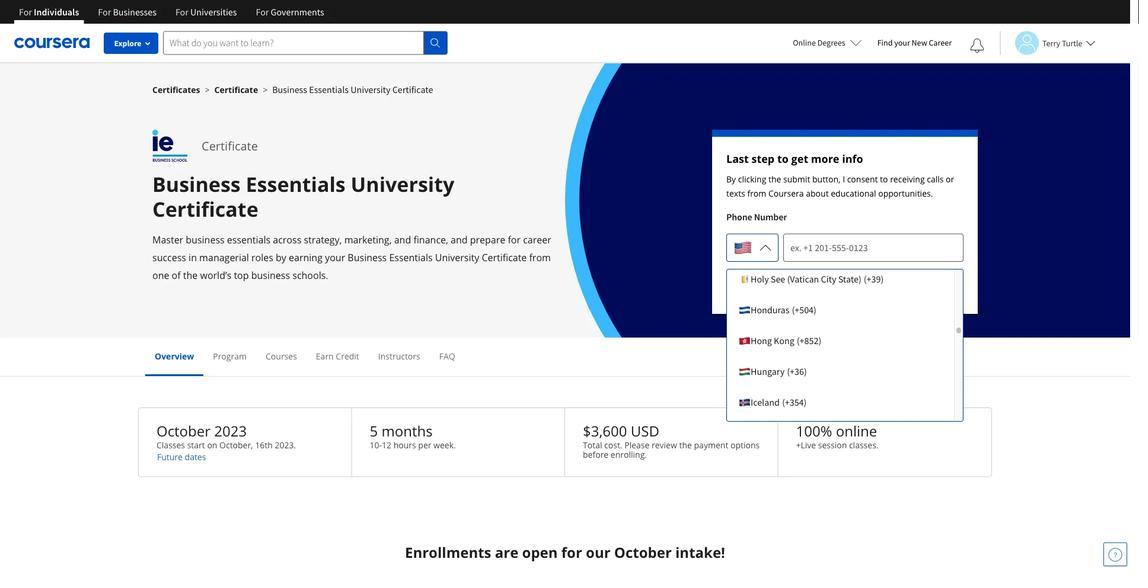 Task type: describe. For each thing, give the bounding box(es) containing it.
october inside the october 2023 classes start on october, 16th 2023.
[[157, 422, 211, 441]]

🇭🇳 honduras (+ 504 )
[[739, 304, 817, 317]]

from inside master business essentials across strategy, marketing, and finance, and prepare for career success in managerial roles by earning your business essentials university certificate from one of the world's top business schools.
[[529, 252, 551, 264]]

+live
[[796, 440, 816, 451]]

🇭🇰 hong kong (+ 852 )
[[739, 335, 822, 348]]

session
[[818, 440, 847, 451]]

0 vertical spatial info
[[842, 152, 863, 166]]

show notifications image
[[970, 39, 985, 53]]

october,
[[220, 440, 253, 451]]

12
[[382, 440, 392, 451]]

1 and from the left
[[394, 234, 411, 246]]

instructors
[[378, 351, 420, 362]]

$3,600
[[583, 422, 627, 441]]

honduras
[[751, 304, 790, 316]]

please
[[625, 440, 650, 451]]

the inside by clicking the submit button, i consent to receiving calls or texts from coursera about educational opportunities.
[[769, 174, 781, 185]]

educational
[[831, 188, 876, 199]]

the inside "$3,600 usd total cost. please review the payment options before enrolling."
[[679, 440, 692, 451]]

options
[[731, 440, 760, 451]]

2023.
[[275, 440, 296, 451]]

$3,600 usd total cost. please review the payment options before enrolling.
[[583, 422, 760, 461]]

earn credit link
[[316, 351, 359, 362]]

essentials
[[227, 234, 271, 246]]

100% online +live session classes.
[[796, 422, 879, 451]]

by
[[727, 174, 736, 185]]

program link
[[213, 351, 247, 362]]

texts
[[727, 188, 745, 199]]

🇭🇺
[[739, 367, 749, 379]]

intake!
[[676, 543, 725, 562]]

1 vertical spatial for
[[562, 543, 582, 562]]

clicking
[[738, 174, 767, 185]]

business inside master business essentials across strategy, marketing, and finance, and prepare for career success in managerial roles by earning your business essentials university certificate from one of the world's top business schools.
[[348, 252, 387, 264]]

🇻🇦 holy see (vatican city state) (+ 39 )
[[739, 273, 884, 286]]

Phone Number telephone field
[[784, 234, 964, 262]]

step
[[752, 152, 775, 166]]

instructors link
[[378, 351, 420, 362]]

) inside the "🇻🇦 holy see (vatican city state) (+ 39 )"
[[881, 273, 884, 285]]

to inside by clicking the submit button, i consent to receiving calls or texts from coursera about educational opportunities.
[[880, 174, 888, 185]]

payment
[[694, 440, 729, 451]]

info inside button
[[857, 280, 873, 292]]

hong
[[751, 335, 772, 347]]

email me info button
[[727, 272, 964, 300]]

16th
[[255, 440, 273, 451]]

0 vertical spatial your
[[895, 37, 910, 48]]

certificate inside certificates > certificate > business essentials university certificate
[[214, 84, 258, 95]]

open
[[522, 543, 558, 562]]

classes
[[157, 440, 185, 451]]

(+ for 🇭🇺 hungary (+ 36 )
[[787, 366, 795, 378]]

earn
[[316, 351, 334, 362]]

more
[[811, 152, 840, 166]]

last step to get more info
[[727, 152, 863, 166]]

5 months 10-12 hours per week.
[[370, 422, 456, 451]]

coursera
[[769, 188, 804, 199]]

per
[[418, 440, 432, 451]]

marketing,
[[344, 234, 392, 246]]

coursera image
[[14, 33, 90, 52]]

find your new career link
[[872, 36, 958, 50]]

for inside master business essentials across strategy, marketing, and finance, and prepare for career success in managerial roles by earning your business essentials university certificate from one of the world's top business schools.
[[508, 234, 521, 246]]

faq link
[[439, 351, 455, 362]]

start
[[187, 440, 205, 451]]

usd
[[631, 422, 660, 441]]

certificate inside master business essentials across strategy, marketing, and finance, and prepare for career success in managerial roles by earning your business essentials university certificate from one of the world's top business schools.
[[482, 252, 527, 264]]

) for 🇭🇳 honduras (+ 504 )
[[814, 304, 817, 316]]

prepare
[[470, 234, 506, 246]]

🇺🇸
[[734, 237, 753, 261]]

hours
[[394, 440, 416, 451]]

i
[[843, 174, 845, 185]]

our
[[586, 543, 611, 562]]

courses
[[266, 351, 297, 362]]

for for governments
[[256, 6, 269, 18]]

top
[[234, 269, 249, 282]]

phone number
[[727, 211, 787, 223]]

) for 🇭🇺 hungary (+ 36 )
[[804, 366, 807, 378]]

🇺🇸 button
[[727, 234, 779, 262]]

kong
[[774, 335, 795, 347]]

🇻🇦
[[739, 274, 749, 286]]

1 > from the left
[[205, 84, 210, 95]]

on
[[207, 440, 217, 451]]

the inside master business essentials across strategy, marketing, and finance, and prepare for career success in managerial roles by earning your business essentials university certificate from one of the world's top business schools.
[[183, 269, 198, 282]]

or
[[946, 174, 955, 185]]

governments
[[271, 6, 324, 18]]

certificate menu element
[[145, 338, 985, 377]]

email
[[817, 280, 841, 292]]

(vatican
[[787, 273, 819, 285]]

cost.
[[605, 440, 623, 451]]

(+ inside the "🇻🇦 holy see (vatican city state) (+ 39 )"
[[864, 273, 872, 285]]

🇮🇸
[[739, 398, 749, 410]]

months
[[382, 422, 433, 441]]

certificates > certificate > business essentials university certificate
[[152, 84, 433, 96]]

in
[[189, 252, 197, 264]]

credit
[[336, 351, 359, 362]]

iceland
[[751, 397, 780, 409]]

universities
[[190, 6, 237, 18]]

🇭🇺 hungary (+ 36 )
[[739, 366, 807, 379]]



Task type: locate. For each thing, give the bounding box(es) containing it.
(+ for 🇮🇸 iceland (+ 354 )
[[782, 397, 790, 409]]

0 vertical spatial from
[[748, 188, 767, 199]]

enrollments
[[405, 543, 491, 562]]

) inside 🇭🇰 hong kong (+ 852 )
[[819, 335, 822, 347]]

business right certificate 'link'
[[272, 84, 307, 96]]

university inside master business essentials across strategy, marketing, and finance, and prepare for career success in managerial roles by earning your business essentials university certificate from one of the world's top business schools.
[[435, 252, 479, 264]]

(+ right kong
[[797, 335, 805, 347]]

2 vertical spatial the
[[679, 440, 692, 451]]

city
[[821, 273, 837, 285]]

for businesses
[[98, 6, 157, 18]]

2 horizontal spatial business
[[348, 252, 387, 264]]

october
[[157, 422, 211, 441], [614, 543, 672, 562]]

for left universities
[[176, 6, 189, 18]]

from down clicking
[[748, 188, 767, 199]]

0 vertical spatial university
[[351, 84, 391, 96]]

1 vertical spatial october
[[614, 543, 672, 562]]

) right kong
[[819, 335, 822, 347]]

) inside the 🇭🇳 honduras (+ 504 )
[[814, 304, 817, 316]]

for left businesses on the top of the page
[[98, 6, 111, 18]]

2 horizontal spatial the
[[769, 174, 781, 185]]

university
[[351, 84, 391, 96], [351, 171, 455, 198], [435, 252, 479, 264]]

0 horizontal spatial >
[[205, 84, 210, 95]]

the up coursera in the right of the page
[[769, 174, 781, 185]]

for
[[19, 6, 32, 18], [98, 6, 111, 18], [176, 6, 189, 18], [256, 6, 269, 18]]

0 horizontal spatial to
[[778, 152, 789, 166]]

0 horizontal spatial business
[[186, 234, 225, 246]]

overview link
[[155, 351, 194, 362]]

(+ inside the 🇭🇳 honduras (+ 504 )
[[792, 304, 800, 316]]

banner navigation
[[9, 0, 334, 33]]

) right state)
[[881, 273, 884, 285]]

1 vertical spatial to
[[880, 174, 888, 185]]

me
[[842, 280, 855, 292]]

> left certificate 'link'
[[205, 84, 210, 95]]

across
[[273, 234, 301, 246]]

to left "get"
[[778, 152, 789, 166]]

last
[[727, 152, 749, 166]]

number
[[754, 211, 787, 223]]

earn credit
[[316, 351, 359, 362]]

(+ right iceland
[[782, 397, 790, 409]]

2 vertical spatial university
[[435, 252, 479, 264]]

the right review
[[679, 440, 692, 451]]

info
[[842, 152, 863, 166], [857, 280, 873, 292]]

master business essentials across strategy, marketing, and finance, and prepare for career success in managerial roles by earning your business essentials university certificate from one of the world's top business schools.
[[152, 234, 551, 282]]

and right finance,
[[451, 234, 468, 246]]

1 vertical spatial business
[[152, 171, 241, 198]]

overview
[[155, 351, 194, 362]]

1 horizontal spatial for
[[562, 543, 582, 562]]

2 and from the left
[[451, 234, 468, 246]]

are
[[495, 543, 519, 562]]

1 vertical spatial the
[[183, 269, 198, 282]]

) inside 🇭🇺 hungary (+ 36 )
[[804, 366, 807, 378]]

(+ inside 🇮🇸 iceland (+ 354 )
[[782, 397, 790, 409]]

0 vertical spatial business
[[272, 84, 307, 96]]

> right certificate 'link'
[[263, 84, 268, 95]]

classes.
[[849, 440, 879, 451]]

0 vertical spatial to
[[778, 152, 789, 166]]

2 vertical spatial essentials
[[389, 252, 433, 264]]

essentials inside business essentials university certificate
[[246, 171, 346, 198]]

from inside by clicking the submit button, i consent to receiving calls or texts from coursera about educational opportunities.
[[748, 188, 767, 199]]

None search field
[[163, 31, 448, 55]]

and
[[394, 234, 411, 246], [451, 234, 468, 246]]

certificate
[[392, 84, 433, 96], [214, 84, 258, 95], [202, 138, 258, 154], [152, 195, 258, 223], [482, 252, 527, 264]]

504
[[800, 304, 814, 316]]

) down 852
[[804, 366, 807, 378]]

0 vertical spatial for
[[508, 234, 521, 246]]

2 for from the left
[[98, 6, 111, 18]]

1 horizontal spatial from
[[748, 188, 767, 199]]

for for universities
[[176, 6, 189, 18]]

for left governments
[[256, 6, 269, 18]]

one
[[152, 269, 169, 282]]

courses link
[[266, 351, 297, 362]]

business down marketing,
[[348, 252, 387, 264]]

(+ inside 🇭🇺 hungary (+ 36 )
[[787, 366, 795, 378]]

from down career
[[529, 252, 551, 264]]

your down strategy,
[[325, 252, 345, 264]]

essentials inside master business essentials across strategy, marketing, and finance, and prepare for career success in managerial roles by earning your business essentials university certificate from one of the world's top business schools.
[[389, 252, 433, 264]]

1 vertical spatial essentials
[[246, 171, 346, 198]]

) up 100%
[[804, 397, 807, 409]]

3 for from the left
[[176, 6, 189, 18]]

email me info
[[817, 280, 873, 292]]

for
[[508, 234, 521, 246], [562, 543, 582, 562]]

100%
[[796, 422, 832, 441]]

find
[[878, 37, 893, 48]]

354
[[790, 397, 804, 409]]

button,
[[813, 174, 841, 185]]

certificate link
[[214, 84, 258, 95]]

(+ right honduras
[[792, 304, 800, 316]]

1 vertical spatial university
[[351, 171, 455, 198]]

about
[[806, 188, 829, 199]]

(+ for 🇭🇳 honduras (+ 504 )
[[792, 304, 800, 316]]

by clicking the submit button, i consent to receiving calls or texts from coursera about educational opportunities.
[[727, 174, 955, 199]]

0 horizontal spatial from
[[529, 252, 551, 264]]

2 vertical spatial business
[[348, 252, 387, 264]]

2 > from the left
[[263, 84, 268, 95]]

36
[[795, 366, 804, 378]]

852
[[805, 335, 819, 347]]

for individuals
[[19, 6, 79, 18]]

program
[[213, 351, 247, 362]]

0 horizontal spatial and
[[394, 234, 411, 246]]

hungary
[[751, 366, 785, 378]]

(+ inside 🇭🇰 hong kong (+ 852 )
[[797, 335, 805, 347]]

october 2023 classes start on october, 16th 2023.
[[157, 422, 296, 451]]

1 horizontal spatial october
[[614, 543, 672, 562]]

)
[[881, 273, 884, 285], [814, 304, 817, 316], [819, 335, 822, 347], [804, 366, 807, 378], [804, 397, 807, 409]]

1 vertical spatial info
[[857, 280, 873, 292]]

1 horizontal spatial the
[[679, 440, 692, 451]]

1 vertical spatial from
[[529, 252, 551, 264]]

) down the "🇻🇦 holy see (vatican city state) (+ 39 )"
[[814, 304, 817, 316]]

success
[[152, 252, 186, 264]]

business up in
[[186, 234, 225, 246]]

business down roles
[[251, 269, 290, 282]]

from
[[748, 188, 767, 199], [529, 252, 551, 264]]

1 vertical spatial your
[[325, 252, 345, 264]]

business down ie business school image
[[152, 171, 241, 198]]

0 vertical spatial essentials
[[309, 84, 349, 96]]

1 horizontal spatial and
[[451, 234, 468, 246]]

faq
[[439, 351, 455, 362]]

1 vertical spatial business
[[251, 269, 290, 282]]

(+ right hungary
[[787, 366, 795, 378]]

opportunities.
[[879, 188, 933, 199]]

list box
[[727, 265, 963, 422]]

🇭🇳
[[739, 305, 749, 317]]

1 horizontal spatial to
[[880, 174, 888, 185]]

to
[[778, 152, 789, 166], [880, 174, 888, 185]]

0 horizontal spatial for
[[508, 234, 521, 246]]

receiving
[[890, 174, 925, 185]]

week.
[[434, 440, 456, 451]]

for for businesses
[[98, 6, 111, 18]]

) inside 🇮🇸 iceland (+ 354 )
[[804, 397, 807, 409]]

info right 'me'
[[857, 280, 873, 292]]

1 horizontal spatial >
[[263, 84, 268, 95]]

enrolling.
[[611, 449, 647, 461]]

business essentials university certificate
[[152, 171, 455, 223]]

certificate inside business essentials university certificate
[[152, 195, 258, 223]]

for governments
[[256, 6, 324, 18]]

10-
[[370, 440, 382, 451]]

for for individuals
[[19, 6, 32, 18]]

0 horizontal spatial business
[[152, 171, 241, 198]]

before
[[583, 449, 609, 461]]

university inside business essentials university certificate
[[351, 171, 455, 198]]

your inside master business essentials across strategy, marketing, and finance, and prepare for career success in managerial roles by earning your business essentials university certificate from one of the world's top business schools.
[[325, 252, 345, 264]]

1 horizontal spatial business
[[272, 84, 307, 96]]

your right find
[[895, 37, 910, 48]]

1 for from the left
[[19, 6, 32, 18]]

find your new career
[[878, 37, 952, 48]]

individuals
[[34, 6, 79, 18]]

and left finance,
[[394, 234, 411, 246]]

help center image
[[1109, 548, 1123, 562]]

🇭🇰
[[739, 336, 749, 348]]

calls
[[927, 174, 944, 185]]

business
[[186, 234, 225, 246], [251, 269, 290, 282]]

roles
[[252, 252, 273, 264]]

business
[[272, 84, 307, 96], [152, 171, 241, 198], [348, 252, 387, 264]]

0 horizontal spatial your
[[325, 252, 345, 264]]

4 for from the left
[[256, 6, 269, 18]]

total
[[583, 440, 602, 451]]

for left our
[[562, 543, 582, 562]]

to right consent
[[880, 174, 888, 185]]

schools.
[[293, 269, 328, 282]]

business inside business essentials university certificate
[[152, 171, 241, 198]]

1 horizontal spatial your
[[895, 37, 910, 48]]

online
[[836, 422, 877, 441]]

list box containing 🇻🇦 holy see (vatican city state) (+ 39 )
[[727, 265, 963, 422]]

) for 🇮🇸 iceland (+ 354 )
[[804, 397, 807, 409]]

holy
[[751, 273, 769, 285]]

(+ right state)
[[864, 273, 872, 285]]

the
[[769, 174, 781, 185], [183, 269, 198, 282], [679, 440, 692, 451]]

0 vertical spatial october
[[157, 422, 211, 441]]

of
[[172, 269, 181, 282]]

0 vertical spatial the
[[769, 174, 781, 185]]

strategy,
[[304, 234, 342, 246]]

0 horizontal spatial october
[[157, 422, 211, 441]]

ie business school image
[[152, 130, 187, 163]]

0 vertical spatial business
[[186, 234, 225, 246]]

october right our
[[614, 543, 672, 562]]

for left career
[[508, 234, 521, 246]]

businesses
[[113, 6, 157, 18]]

submit
[[784, 174, 810, 185]]

for left individuals at the left top
[[19, 6, 32, 18]]

the right of
[[183, 269, 198, 282]]

0 horizontal spatial the
[[183, 269, 198, 282]]

certificates link
[[152, 84, 200, 95]]

get
[[792, 152, 809, 166]]

1 horizontal spatial business
[[251, 269, 290, 282]]

finance,
[[414, 234, 448, 246]]

october left 2023
[[157, 422, 211, 441]]

info up i on the top of the page
[[842, 152, 863, 166]]

world's
[[200, 269, 232, 282]]



Task type: vqa. For each thing, say whether or not it's contained in the screenshot.
4. Advanced Manufacturing and Materials
no



